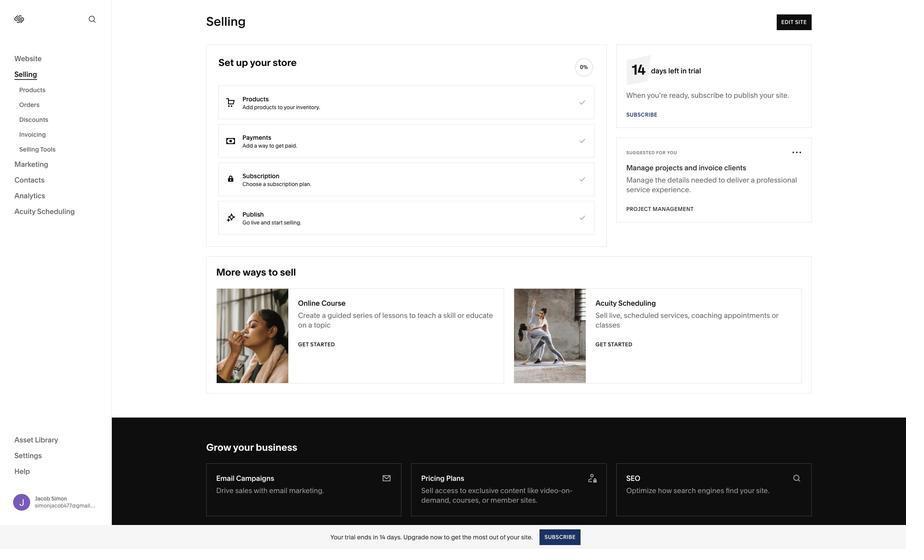 Task type: locate. For each thing, give the bounding box(es) containing it.
sell inside sell access to exclusive content like video-on- demand, courses, or member sites.
[[421, 486, 433, 495]]

0 vertical spatial and
[[685, 163, 697, 172]]

1 vertical spatial subscribe button
[[540, 529, 581, 545]]

in right the ends
[[373, 533, 378, 541]]

or inside acuity scheduling sell live, scheduled services, coaching appointments or classes
[[772, 311, 779, 320]]

email
[[269, 486, 287, 495]]

acuity up 'live,'
[[596, 299, 617, 308]]

1 horizontal spatial started
[[608, 341, 633, 348]]

a left way
[[254, 142, 257, 149]]

or down exclusive in the bottom right of the page
[[482, 496, 489, 505]]

get started button down topic
[[298, 337, 335, 353]]

sell up demand,
[[421, 486, 433, 495]]

website link
[[14, 54, 97, 64]]

manage up service
[[627, 176, 654, 184]]

services,
[[661, 311, 690, 320]]

1 vertical spatial add
[[243, 142, 253, 149]]

1 vertical spatial scheduling
[[619, 299, 656, 308]]

to up courses,
[[460, 486, 467, 495]]

2 started from the left
[[608, 341, 633, 348]]

scheduling inside the acuity scheduling 'link'
[[37, 207, 75, 216]]

lessons
[[383, 311, 408, 320]]

manage down suggested
[[627, 163, 654, 172]]

get started
[[298, 341, 335, 348], [596, 341, 633, 348]]

acuity down analytics
[[14, 207, 36, 216]]

your left inventory.
[[284, 104, 295, 110]]

get started button
[[298, 337, 335, 353], [596, 337, 633, 353]]

0 vertical spatial subscribe
[[627, 111, 658, 118]]

get inside payments add a way to get paid.
[[276, 142, 284, 149]]

0 horizontal spatial or
[[458, 311, 464, 320]]

0 vertical spatial products
[[19, 86, 46, 94]]

series
[[353, 311, 373, 320]]

0 horizontal spatial 14
[[380, 533, 385, 541]]

scheduled
[[624, 311, 659, 320]]

0 vertical spatial site.
[[776, 91, 789, 100]]

in right left on the right of the page
[[681, 66, 687, 75]]

add inside payments add a way to get paid.
[[243, 142, 253, 149]]

1 horizontal spatial subscribe button
[[627, 107, 658, 123]]

1 vertical spatial sell
[[421, 486, 433, 495]]

1 vertical spatial manage
[[627, 176, 654, 184]]

get for sell live, scheduled services, coaching appointments or classes
[[596, 341, 607, 348]]

add inside products add products to your inventory.
[[243, 104, 253, 110]]

1 horizontal spatial get
[[596, 341, 607, 348]]

to right now
[[444, 533, 450, 541]]

with
[[254, 486, 268, 495]]

sell up classes
[[596, 311, 608, 320]]

clients
[[725, 163, 747, 172]]

course
[[322, 299, 346, 308]]

or inside online course create a guided series of lessons to teach a skill or educate on a topic
[[458, 311, 464, 320]]

to inside products add products to your inventory.
[[278, 104, 283, 110]]

to left teach on the bottom of the page
[[409, 311, 416, 320]]

acuity scheduling sell live, scheduled services, coaching appointments or classes
[[596, 299, 779, 330]]

0 horizontal spatial of
[[374, 311, 381, 320]]

access
[[435, 486, 458, 495]]

started for live,
[[608, 341, 633, 348]]

and
[[685, 163, 697, 172], [261, 219, 270, 226]]

products
[[19, 86, 46, 94], [243, 95, 269, 103]]

get left paid.
[[276, 142, 284, 149]]

publish go live and start selling.
[[243, 210, 301, 226]]

1 horizontal spatial scheduling
[[619, 299, 656, 308]]

or right skill
[[458, 311, 464, 320]]

trial right your on the left of page
[[345, 533, 356, 541]]

on
[[298, 321, 307, 330]]

selling tools link
[[19, 142, 102, 157]]

optimize
[[627, 486, 657, 495]]

14 left days.
[[380, 533, 385, 541]]

get started down classes
[[596, 341, 633, 348]]

1 horizontal spatial get started
[[596, 341, 633, 348]]

acuity for acuity scheduling sell live, scheduled services, coaching appointments or classes
[[596, 299, 617, 308]]

subscribe
[[627, 111, 658, 118], [545, 534, 576, 540]]

1 vertical spatial trial
[[345, 533, 356, 541]]

create
[[298, 311, 320, 320]]

0 vertical spatial selling
[[206, 14, 246, 29]]

1 horizontal spatial and
[[685, 163, 697, 172]]

1 started from the left
[[310, 341, 335, 348]]

1 get started button from the left
[[298, 337, 335, 353]]

or right 'appointments'
[[772, 311, 779, 320]]

a left skill
[[438, 311, 442, 320]]

2 horizontal spatial site.
[[776, 91, 789, 100]]

to right products
[[278, 104, 283, 110]]

1 vertical spatial subscribe
[[545, 534, 576, 540]]

service
[[627, 185, 651, 194]]

your right the out
[[507, 533, 520, 541]]

0 horizontal spatial acuity
[[14, 207, 36, 216]]

topic
[[314, 321, 331, 330]]

started for a
[[310, 341, 335, 348]]

1 horizontal spatial sell
[[596, 311, 608, 320]]

project management
[[627, 206, 694, 212]]

and up details on the right
[[685, 163, 697, 172]]

0 vertical spatial 14
[[632, 61, 646, 78]]

1 vertical spatial products
[[243, 95, 269, 103]]

a down subscription
[[263, 181, 266, 187]]

suggested for you
[[627, 150, 677, 155]]

scheduling down analytics link
[[37, 207, 75, 216]]

products inside products add products to your inventory.
[[243, 95, 269, 103]]

0 vertical spatial scheduling
[[37, 207, 75, 216]]

scheduling up scheduled
[[619, 299, 656, 308]]

orders
[[19, 101, 40, 109]]

and inside manage projects and invoice clients manage the details needed to deliver a professional service experience.
[[685, 163, 697, 172]]

0 horizontal spatial sell
[[421, 486, 433, 495]]

get started button down classes
[[596, 337, 633, 353]]

selling
[[206, 14, 246, 29], [14, 70, 37, 79], [19, 146, 39, 153]]

your right find
[[740, 486, 755, 495]]

started down topic
[[310, 341, 335, 348]]

publish
[[243, 210, 264, 218]]

products for products add products to your inventory.
[[243, 95, 269, 103]]

0 horizontal spatial get started button
[[298, 337, 335, 353]]

of
[[374, 311, 381, 320], [500, 533, 506, 541]]

subscribe button
[[627, 107, 658, 123], [540, 529, 581, 545]]

skill
[[444, 311, 456, 320]]

0 horizontal spatial in
[[373, 533, 378, 541]]

1 horizontal spatial in
[[681, 66, 687, 75]]

payments
[[243, 134, 271, 141]]

2 add from the top
[[243, 142, 253, 149]]

edit
[[782, 19, 794, 25]]

go
[[243, 219, 250, 226]]

acuity for acuity scheduling
[[14, 207, 36, 216]]

1 add from the top
[[243, 104, 253, 110]]

0 horizontal spatial get started
[[298, 341, 335, 348]]

acuity inside acuity scheduling sell live, scheduled services, coaching appointments or classes
[[596, 299, 617, 308]]

to inside payments add a way to get paid.
[[269, 142, 274, 149]]

get down classes
[[596, 341, 607, 348]]

a
[[254, 142, 257, 149], [751, 176, 755, 184], [263, 181, 266, 187], [322, 311, 326, 320], [438, 311, 442, 320], [308, 321, 312, 330]]

of right series
[[374, 311, 381, 320]]

up
[[236, 57, 248, 69]]

project management button
[[627, 201, 694, 217]]

1 vertical spatial of
[[500, 533, 506, 541]]

professional
[[757, 176, 797, 184]]

site. right find
[[756, 486, 770, 495]]

a inside manage projects and invoice clients manage the details needed to deliver a professional service experience.
[[751, 176, 755, 184]]

selling tools
[[19, 146, 56, 153]]

scheduling
[[37, 207, 75, 216], [619, 299, 656, 308]]

of right the out
[[500, 533, 506, 541]]

products for products
[[19, 86, 46, 94]]

0 horizontal spatial subscribe button
[[540, 529, 581, 545]]

trial
[[689, 66, 701, 75], [345, 533, 356, 541]]

0 horizontal spatial products
[[19, 86, 46, 94]]

0 horizontal spatial scheduling
[[37, 207, 75, 216]]

products link
[[19, 83, 102, 97]]

0 vertical spatial acuity
[[14, 207, 36, 216]]

2 get started from the left
[[596, 341, 633, 348]]

1 horizontal spatial the
[[655, 176, 666, 184]]

acuity
[[14, 207, 36, 216], [596, 299, 617, 308]]

edit site
[[782, 19, 807, 25]]

0 vertical spatial manage
[[627, 163, 654, 172]]

jacob simon simonjacob477@gmail.com
[[35, 495, 102, 509]]

trial right left on the right of the page
[[689, 66, 701, 75]]

acuity inside 'link'
[[14, 207, 36, 216]]

0 horizontal spatial started
[[310, 341, 335, 348]]

0 vertical spatial of
[[374, 311, 381, 320]]

1 horizontal spatial trial
[[689, 66, 701, 75]]

selling up 'marketing'
[[19, 146, 39, 153]]

to inside manage projects and invoice clients manage the details needed to deliver a professional service experience.
[[719, 176, 725, 184]]

0 vertical spatial subscribe button
[[627, 107, 658, 123]]

asset
[[14, 436, 33, 444]]

your right the grow
[[233, 442, 254, 454]]

0 horizontal spatial subscribe
[[545, 534, 576, 540]]

products up the orders
[[19, 86, 46, 94]]

0 vertical spatial the
[[655, 176, 666, 184]]

1 horizontal spatial acuity
[[596, 299, 617, 308]]

store
[[273, 57, 297, 69]]

1 horizontal spatial or
[[482, 496, 489, 505]]

subscription
[[243, 172, 280, 180]]

the up experience.
[[655, 176, 666, 184]]

0 horizontal spatial and
[[261, 219, 270, 226]]

1 vertical spatial 14
[[380, 533, 385, 541]]

1 get from the left
[[298, 341, 309, 348]]

1 horizontal spatial get started button
[[596, 337, 633, 353]]

a inside payments add a way to get paid.
[[254, 142, 257, 149]]

the
[[655, 176, 666, 184], [462, 533, 472, 541]]

0 horizontal spatial get
[[276, 142, 284, 149]]

your
[[250, 57, 271, 69], [760, 91, 774, 100], [284, 104, 295, 110], [233, 442, 254, 454], [740, 486, 755, 495], [507, 533, 520, 541]]

educate
[[466, 311, 493, 320]]

add
[[243, 104, 253, 110], [243, 142, 253, 149]]

and right the live
[[261, 219, 270, 226]]

site. right publish
[[776, 91, 789, 100]]

experience.
[[652, 185, 691, 194]]

1 vertical spatial site.
[[756, 486, 770, 495]]

tools
[[40, 146, 56, 153]]

0 vertical spatial get
[[276, 142, 284, 149]]

1 horizontal spatial subscribe
[[627, 111, 658, 118]]

add left products
[[243, 104, 253, 110]]

to right way
[[269, 142, 274, 149]]

subscribe
[[691, 91, 724, 100]]

choose
[[243, 181, 262, 187]]

1 horizontal spatial 14
[[632, 61, 646, 78]]

2 vertical spatial site.
[[521, 533, 533, 541]]

of inside online course create a guided series of lessons to teach a skill or educate on a topic
[[374, 311, 381, 320]]

set up your store
[[219, 57, 297, 69]]

products up products
[[243, 95, 269, 103]]

analytics
[[14, 191, 45, 200]]

0 horizontal spatial get
[[298, 341, 309, 348]]

get
[[276, 142, 284, 149], [451, 533, 461, 541]]

selling up set
[[206, 14, 246, 29]]

to left deliver
[[719, 176, 725, 184]]

14 left 'days'
[[632, 61, 646, 78]]

0 vertical spatial trial
[[689, 66, 701, 75]]

0 vertical spatial add
[[243, 104, 253, 110]]

2 get from the left
[[596, 341, 607, 348]]

scheduling inside acuity scheduling sell live, scheduled services, coaching appointments or classes
[[619, 299, 656, 308]]

1 vertical spatial and
[[261, 219, 270, 226]]

started down classes
[[608, 341, 633, 348]]

the left most
[[462, 533, 472, 541]]

2 get started button from the left
[[596, 337, 633, 353]]

1 vertical spatial the
[[462, 533, 472, 541]]

1 vertical spatial get
[[451, 533, 461, 541]]

like
[[528, 486, 539, 495]]

2 vertical spatial selling
[[19, 146, 39, 153]]

get started button for acuity scheduling sell live, scheduled services, coaching appointments or classes
[[596, 337, 633, 353]]

add down "payments"
[[243, 142, 253, 149]]

get down on
[[298, 341, 309, 348]]

started
[[310, 341, 335, 348], [608, 341, 633, 348]]

sales
[[235, 486, 252, 495]]

get right now
[[451, 533, 461, 541]]

or
[[458, 311, 464, 320], [772, 311, 779, 320], [482, 496, 489, 505]]

selling down the website
[[14, 70, 37, 79]]

acuity scheduling
[[14, 207, 75, 216]]

your right up
[[250, 57, 271, 69]]

1 horizontal spatial products
[[243, 95, 269, 103]]

way
[[258, 142, 268, 149]]

get started button for online course create a guided series of lessons to teach a skill or educate on a topic
[[298, 337, 335, 353]]

0 vertical spatial sell
[[596, 311, 608, 320]]

1 vertical spatial acuity
[[596, 299, 617, 308]]

a right deliver
[[751, 176, 755, 184]]

1 get started from the left
[[298, 341, 335, 348]]

get started for acuity scheduling sell live, scheduled services, coaching appointments or classes
[[596, 341, 633, 348]]

subscribe inside subscribe button
[[545, 534, 576, 540]]

0 vertical spatial in
[[681, 66, 687, 75]]

plans
[[446, 474, 464, 483]]

1 horizontal spatial site.
[[756, 486, 770, 495]]

2 horizontal spatial or
[[772, 311, 779, 320]]

site. right the out
[[521, 533, 533, 541]]

get started down topic
[[298, 341, 335, 348]]



Task type: vqa. For each thing, say whether or not it's contained in the screenshot.
Exclusive
yes



Task type: describe. For each thing, give the bounding box(es) containing it.
get for create a guided series of lessons to teach a skill or educate on a topic
[[298, 341, 309, 348]]

acuity scheduling link
[[14, 207, 97, 217]]

when you're ready, subscribe to publish your site.
[[627, 91, 789, 100]]

to inside online course create a guided series of lessons to teach a skill or educate on a topic
[[409, 311, 416, 320]]

coaching
[[692, 311, 722, 320]]

days.
[[387, 533, 402, 541]]

needed
[[691, 176, 717, 184]]

a right on
[[308, 321, 312, 330]]

seo
[[627, 474, 641, 483]]

products add products to your inventory.
[[243, 95, 320, 110]]

get started for online course create a guided series of lessons to teach a skill or educate on a topic
[[298, 341, 335, 348]]

jacob
[[35, 495, 50, 502]]

email campaigns
[[216, 474, 274, 483]]

asset library
[[14, 436, 58, 444]]

on-
[[562, 486, 573, 495]]

products
[[254, 104, 277, 110]]

your right publish
[[760, 91, 774, 100]]

appointments
[[724, 311, 770, 320]]

ready,
[[669, 91, 690, 100]]

inventory.
[[296, 104, 320, 110]]

the inside manage projects and invoice clients manage the details needed to deliver a professional service experience.
[[655, 176, 666, 184]]

pricing
[[421, 474, 445, 483]]

plan.
[[299, 181, 311, 187]]

optimize how search engines find your site.
[[627, 486, 770, 495]]

0 horizontal spatial the
[[462, 533, 472, 541]]

and inside publish go live and start selling.
[[261, 219, 270, 226]]

drive
[[216, 486, 234, 495]]

settings
[[14, 451, 42, 460]]

1 manage from the top
[[627, 163, 654, 172]]

grow your business
[[206, 442, 297, 454]]

teach
[[418, 311, 436, 320]]

pricing plans
[[421, 474, 464, 483]]

engines
[[698, 486, 724, 495]]

add for products
[[243, 104, 253, 110]]

a inside subscription choose a subscription plan.
[[263, 181, 266, 187]]

exclusive
[[468, 486, 499, 495]]

analytics link
[[14, 191, 97, 201]]

more ways to sell
[[216, 267, 296, 278]]

email
[[216, 474, 235, 483]]

2 manage from the top
[[627, 176, 654, 184]]

marketing.
[[289, 486, 324, 495]]

or inside sell access to exclusive content like video-on- demand, courses, or member sites.
[[482, 496, 489, 505]]

add for payments
[[243, 142, 253, 149]]

left
[[669, 66, 679, 75]]

online course create a guided series of lessons to teach a skill or educate on a topic
[[298, 299, 493, 330]]

help
[[14, 467, 30, 476]]

help link
[[14, 467, 30, 476]]

to left publish
[[726, 91, 732, 100]]

now
[[430, 533, 443, 541]]

most
[[473, 533, 488, 541]]

a up topic
[[322, 311, 326, 320]]

online
[[298, 299, 320, 308]]

invoicing link
[[19, 127, 102, 142]]

1 horizontal spatial get
[[451, 533, 461, 541]]

deliver
[[727, 176, 749, 184]]

scheduling for acuity scheduling sell live, scheduled services, coaching appointments or classes
[[619, 299, 656, 308]]

demand,
[[421, 496, 451, 505]]

1 vertical spatial selling
[[14, 70, 37, 79]]

days
[[651, 66, 667, 75]]

library
[[35, 436, 58, 444]]

live
[[251, 219, 260, 226]]

classes
[[596, 321, 620, 330]]

sites.
[[521, 496, 538, 505]]

search
[[674, 486, 696, 495]]

simon
[[51, 495, 67, 502]]

1 horizontal spatial of
[[500, 533, 506, 541]]

start
[[272, 219, 283, 226]]

marketing link
[[14, 160, 97, 170]]

publish
[[734, 91, 758, 100]]

more
[[216, 267, 241, 278]]

you
[[667, 150, 677, 155]]

payments add a way to get paid.
[[243, 134, 297, 149]]

contacts link
[[14, 175, 97, 186]]

your
[[330, 533, 343, 541]]

subscription choose a subscription plan.
[[243, 172, 311, 187]]

asset library link
[[14, 435, 97, 446]]

0 horizontal spatial site.
[[521, 533, 533, 541]]

content
[[501, 486, 526, 495]]

you're
[[647, 91, 668, 100]]

drive sales with email marketing.
[[216, 486, 324, 495]]

0 horizontal spatial trial
[[345, 533, 356, 541]]

ends
[[357, 533, 372, 541]]

business
[[256, 442, 297, 454]]

how
[[658, 486, 672, 495]]

project
[[627, 206, 652, 212]]

grow
[[206, 442, 231, 454]]

manage projects and invoice clients manage the details needed to deliver a professional service experience.
[[627, 163, 797, 194]]

out
[[489, 533, 499, 541]]

to left sell
[[268, 267, 278, 278]]

invoice
[[699, 163, 723, 172]]

guided
[[328, 311, 351, 320]]

your inside products add products to your inventory.
[[284, 104, 295, 110]]

selling.
[[284, 219, 301, 226]]

edit site button
[[777, 14, 812, 30]]

1 vertical spatial in
[[373, 533, 378, 541]]

settings link
[[14, 451, 97, 461]]

selling link
[[14, 69, 97, 80]]

invoicing
[[19, 131, 46, 139]]

sell inside acuity scheduling sell live, scheduled services, coaching appointments or classes
[[596, 311, 608, 320]]

contacts
[[14, 176, 45, 184]]

discounts
[[19, 116, 48, 124]]

live,
[[609, 311, 622, 320]]

when
[[627, 91, 646, 100]]

subscription
[[267, 181, 298, 187]]

scheduling for acuity scheduling
[[37, 207, 75, 216]]

days left in trial
[[651, 66, 701, 75]]

to inside sell access to exclusive content like video-on- demand, courses, or member sites.
[[460, 486, 467, 495]]



